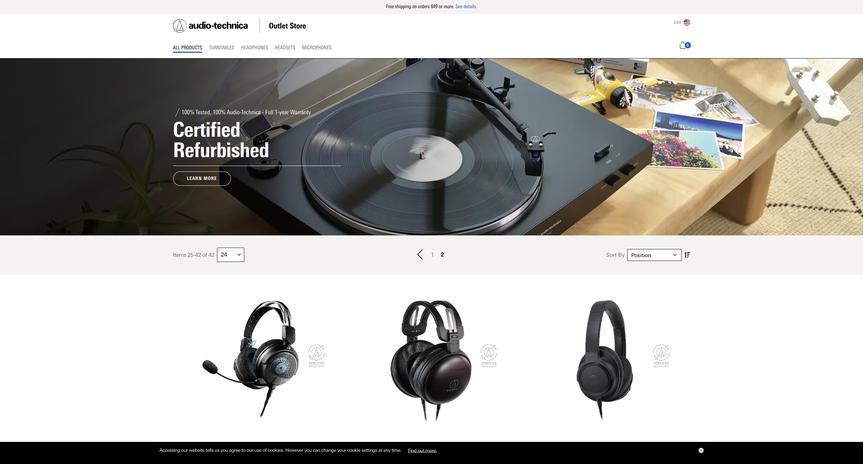 Task type: locate. For each thing, give the bounding box(es) containing it.
learn more link
[[173, 171, 231, 186]]

42 right items
[[195, 252, 201, 258]]

of right use
[[263, 447, 267, 453]]

carrat down image
[[238, 253, 241, 257]]

1 horizontal spatial 42
[[208, 252, 214, 258]]

our
[[181, 447, 188, 453], [247, 447, 253, 453]]

any
[[383, 447, 390, 453]]

0 horizontal spatial you
[[221, 447, 228, 453]]

certified refurbished
[[173, 117, 269, 162]]

our left website
[[181, 447, 188, 453]]

1 100% from the left
[[182, 109, 194, 116]]

100%
[[182, 109, 194, 116], [213, 109, 225, 116]]

0
[[687, 43, 689, 48]]

more.
[[444, 3, 454, 10], [425, 447, 437, 453]]

cookie
[[347, 447, 360, 453]]

0 horizontal spatial of
[[202, 252, 207, 258]]

headsets link
[[275, 44, 302, 53]]

more. right the "out"
[[425, 447, 437, 453]]

2 you from the left
[[304, 447, 312, 453]]

tells
[[206, 447, 214, 453]]

100% tested, 100% audio-technica - full 1-year warranty
[[182, 109, 311, 116]]

0 horizontal spatial 42
[[195, 252, 201, 258]]

all products
[[173, 45, 202, 51]]

divider line image
[[173, 108, 182, 117]]

0 horizontal spatial 100%
[[182, 109, 194, 116]]

cookies.
[[268, 447, 284, 453]]

0 horizontal spatial our
[[181, 447, 188, 453]]

ath awkt cr image
[[364, 290, 499, 425]]

more. right or
[[444, 3, 454, 10]]

1 vertical spatial of
[[263, 447, 267, 453]]

you left can in the left bottom of the page
[[304, 447, 312, 453]]

previous image
[[416, 249, 424, 260]]

find out more.
[[408, 447, 437, 453]]

or
[[439, 3, 443, 10]]

1 horizontal spatial you
[[304, 447, 312, 453]]

100% left 'audio-'
[[213, 109, 225, 116]]

ath sr50 cr image
[[536, 290, 671, 425]]

of
[[202, 252, 207, 258], [263, 447, 267, 453]]

42 right '25-'
[[208, 252, 214, 258]]

turntables link
[[209, 44, 241, 53]]

$49
[[431, 3, 438, 10]]

shipping
[[395, 3, 411, 10]]

on
[[412, 3, 417, 10]]

1 horizontal spatial more.
[[444, 3, 454, 10]]

to
[[241, 447, 245, 453]]

headsets
[[275, 45, 295, 51]]

use
[[254, 447, 261, 453]]

carrat down image
[[673, 253, 677, 257]]

see
[[456, 3, 462, 10]]

time.
[[392, 447, 402, 453]]

1 horizontal spatial of
[[263, 447, 267, 453]]

1-
[[275, 109, 279, 116]]

1 horizontal spatial 100%
[[213, 109, 225, 116]]

42
[[195, 252, 201, 258], [208, 252, 214, 258]]

100% left the tested,
[[182, 109, 194, 116]]

of right '25-'
[[202, 252, 207, 258]]

warranty
[[290, 109, 311, 116]]

agree
[[229, 447, 240, 453]]

our right 'to'
[[247, 447, 253, 453]]

learn
[[187, 175, 202, 181]]

find
[[408, 447, 417, 453]]

1 horizontal spatial our
[[247, 447, 253, 453]]

however
[[285, 447, 303, 453]]

0 vertical spatial more.
[[444, 3, 454, 10]]

accessing
[[159, 447, 180, 453]]

0 horizontal spatial more.
[[425, 447, 437, 453]]

microphones link
[[302, 44, 332, 53]]

products
[[181, 45, 202, 51]]

you
[[221, 447, 228, 453], [304, 447, 312, 453]]

more
[[204, 175, 217, 181]]

1 our from the left
[[181, 447, 188, 453]]

previous element
[[416, 249, 424, 261]]

full
[[265, 109, 273, 116]]

all
[[173, 45, 180, 51]]

free shipping on orders $49 or more. see details.
[[386, 3, 477, 10]]

-
[[262, 109, 264, 116]]

you right us on the left bottom of the page
[[221, 447, 228, 453]]



Task type: describe. For each thing, give the bounding box(es) containing it.
2 100% from the left
[[213, 109, 225, 116]]

website
[[189, 447, 204, 453]]

details.
[[464, 3, 477, 10]]

sort by
[[606, 252, 625, 258]]

0 vertical spatial of
[[202, 252, 207, 258]]

turntables
[[209, 45, 234, 51]]

1
[[431, 252, 434, 258]]

free
[[386, 3, 394, 10]]

tested,
[[196, 109, 211, 116]]

1 vertical spatial more.
[[425, 447, 437, 453]]

1 link
[[429, 251, 436, 259]]

refurbished
[[173, 138, 269, 162]]

see details. link
[[456, 3, 477, 10]]

2 our from the left
[[247, 447, 253, 453]]

certified
[[173, 117, 240, 142]]

learn more
[[187, 175, 217, 181]]

store logo image
[[173, 19, 306, 33]]

can
[[313, 447, 320, 453]]

cross image
[[699, 449, 702, 452]]

by
[[618, 252, 625, 258]]

set descending direction image
[[685, 251, 690, 259]]

out
[[418, 447, 424, 453]]

en_us image
[[683, 19, 690, 26]]

all products link
[[173, 44, 209, 53]]

settings
[[362, 447, 377, 453]]

items
[[173, 252, 186, 258]]

audio-
[[227, 109, 241, 116]]

basket image
[[679, 41, 687, 49]]

change
[[321, 447, 336, 453]]

all products image
[[0, 58, 863, 235]]

your
[[337, 447, 346, 453]]

items 25-42 of 42
[[173, 252, 214, 258]]

1 you from the left
[[221, 447, 228, 453]]

microphones
[[302, 45, 332, 51]]

2 42 from the left
[[208, 252, 214, 258]]

orders
[[418, 3, 430, 10]]

us
[[215, 447, 219, 453]]

2
[[441, 252, 444, 258]]

sort
[[606, 252, 617, 258]]

ath-gdl3 gaming headset with boom microphone image
[[192, 290, 327, 425]]

year
[[279, 109, 289, 116]]

find out more. link
[[403, 445, 442, 455]]

at
[[378, 447, 382, 453]]

technica
[[241, 109, 261, 116]]

accessing our website tells us you agree to our use of cookies. however you can change your cookie settings at any time.
[[159, 447, 403, 453]]

25-
[[187, 252, 195, 258]]

headphones link
[[241, 44, 275, 53]]

usa
[[674, 20, 682, 25]]

headphones
[[241, 45, 268, 51]]

1 42 from the left
[[195, 252, 201, 258]]



Task type: vqa. For each thing, say whether or not it's contained in the screenshot.
first The – from right
no



